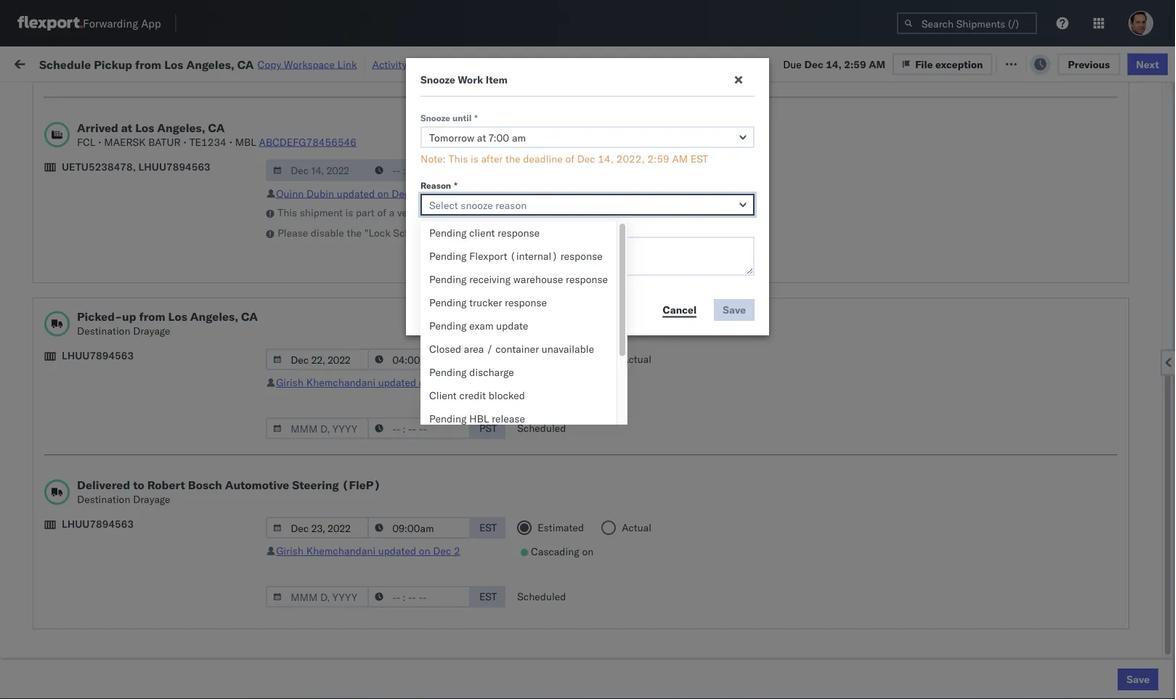 Task type: describe. For each thing, give the bounding box(es) containing it.
1 23, from the top
[[326, 497, 342, 510]]

response down the maersk batur link
[[498, 227, 540, 239]]

4 5, from the top
[[324, 274, 334, 286]]

pending for pending exam update
[[430, 320, 467, 333]]

mode
[[445, 119, 467, 130]]

netherlands for first 'schedule pickup from rotterdam, netherlands' link from the bottom of the page
[[33, 664, 90, 677]]

2 vertical spatial 14,
[[324, 370, 340, 382]]

ceau7522281, hlxu6269489, hlxu8034992
[[895, 273, 1121, 286]]

schedule for fourth schedule pickup from los angeles, ca button
[[33, 458, 76, 470]]

updated for picked-up from los angeles, ca
[[378, 376, 417, 389]]

2 integration test account - karl lagerfeld from the top
[[634, 625, 823, 638]]

after
[[481, 153, 503, 165]]

1 8:30 from the top
[[234, 625, 256, 638]]

is for this
[[471, 153, 479, 165]]

appointment for 2:59 am edt, nov 5, 2022
[[119, 273, 179, 286]]

angeles, inside picked-up from los angeles, ca destination drayage
[[190, 310, 238, 324]]

3 mmm d, yyyy text field from the top
[[266, 587, 369, 608]]

work
[[42, 53, 79, 73]]

5 schedule pickup from los angeles, ca button from the top
[[33, 553, 206, 583]]

to inside delivered to robert bosch automotive steering (flep) destination drayage
[[133, 478, 144, 493]]

ca inside the confirm pickup from los angeles, ca
[[33, 408, 47, 421]]

3 schedule delivery appointment button from the top
[[33, 368, 179, 384]]

2 schedule pickup from los angeles, ca button from the top
[[33, 233, 206, 263]]

previous button
[[1059, 53, 1121, 75]]

is for shipment
[[346, 206, 353, 219]]

clearance for 3:00 am edt, aug 19, 2022
[[113, 138, 159, 150]]

note:
[[421, 153, 446, 165]]

girish khemchandani updated on dec 2 for picked-up from los angeles, ca
[[276, 376, 461, 389]]

2 zimu3048342 from the top
[[990, 657, 1059, 670]]

allow
[[486, 227, 510, 239]]

fcl inside arrived at los angeles, ca fcl • maersk batur • te1234 • mbl abcdefg78456546
[[77, 136, 95, 148]]

schedule for 1st schedule delivery appointment button from the top of the page
[[33, 177, 76, 190]]

appointment for 11:30 pm est, jan 23, 2023
[[119, 497, 179, 509]]

2 lagerfeld from the top
[[780, 625, 823, 638]]

schedule delivery appointment button for 2:59 am edt, nov 5, 2022
[[33, 272, 179, 288]]

from for schedule pickup from los angeles, ca link related to second schedule pickup from los angeles, ca button from the top
[[113, 234, 134, 246]]

9:00
[[234, 434, 256, 446]]

10 resize handle column header from the left
[[1147, 113, 1164, 700]]

2 resize handle column header from the left
[[369, 113, 387, 700]]

"lock
[[365, 227, 391, 239]]

schedule"
[[393, 227, 440, 239]]

-- : -- -- text field for delivered to robert bosch automotive steering (flep)
[[368, 587, 471, 608]]

1 schedule delivery appointment link from the top
[[33, 176, 179, 191]]

0 vertical spatial *
[[475, 112, 478, 123]]

schedule delivery appointment link for 2:59 am edt, nov 5, 2022
[[33, 272, 179, 287]]

girish khemchandani updated on dec 2 button for delivered to robert bosch automotive steering (flep)
[[276, 545, 461, 558]]

1 2130384 from the top
[[834, 625, 878, 638]]

10 ocean fcl from the top
[[445, 434, 496, 446]]

schedule pickup from los angeles, ca for 5th schedule pickup from los angeles, ca button from the bottom of the page's schedule pickup from los angeles, ca link
[[33, 202, 196, 229]]

schedule for second schedule pickup from los angeles, ca button from the top
[[33, 234, 76, 246]]

schedule pickup from rotterdam, netherlands for first 'schedule pickup from rotterdam, netherlands' link from the bottom of the page
[[33, 649, 189, 677]]

forwarding
[[83, 16, 138, 30]]

scheduled for delivered to robert bosch automotive steering (flep)
[[518, 591, 567, 604]]

copy
[[258, 58, 281, 70]]

reason
[[421, 180, 451, 191]]

1 horizontal spatial for
[[567, 206, 580, 219]]

uetu5238478,
[[62, 160, 136, 173]]

flexport demo consignee
[[539, 146, 658, 158]]

1 vertical spatial est
[[480, 522, 497, 535]]

upload customs clearance documents link for 3:00 am edt, aug 19, 2022
[[33, 137, 206, 166]]

girish for steering
[[276, 545, 304, 558]]

flexport. image
[[17, 16, 83, 31]]

11 ocean fcl from the top
[[445, 529, 496, 542]]

import
[[122, 56, 155, 69]]

2 23, from the top
[[326, 529, 342, 542]]

2 schedule pickup from rotterdam, netherlands link from the top
[[33, 649, 206, 678]]

2 account from the top
[[708, 625, 747, 638]]

from for first 'schedule pickup from rotterdam, netherlands' link from the bottom of the page
[[113, 649, 134, 662]]

link
[[338, 58, 357, 70]]

closed area / container unavailable
[[430, 343, 595, 356]]

2 vertical spatial est
[[480, 591, 497, 604]]

lhuu7894563 for robert
[[62, 518, 134, 531]]

13 ocean fcl from the top
[[445, 625, 496, 638]]

2 for picked-up from los angeles, ca
[[454, 376, 461, 389]]

upload for 3:00
[[33, 138, 66, 150]]

update
[[497, 320, 529, 333]]

(flep)
[[342, 478, 381, 493]]

delivered to robert bosch automotive steering (flep) destination drayage
[[77, 478, 381, 506]]

next button
[[1128, 53, 1169, 75]]

mmm d, yyyy text field for automotive
[[266, 517, 369, 539]]

response down pending receiving warehouse response
[[505, 297, 547, 309]]

3 schedule delivery appointment from the top
[[33, 369, 179, 382]]

cancel button
[[654, 299, 706, 321]]

1 horizontal spatial this
[[449, 153, 468, 165]]

status
[[79, 90, 104, 101]]

estimated for picked-up from los angeles, ca
[[538, 353, 584, 366]]

log
[[410, 58, 426, 70]]

1 flex-2130384 from the top
[[802, 625, 878, 638]]

2 integration from the top
[[634, 625, 684, 638]]

snooze work item
[[421, 73, 508, 86]]

pending client response
[[430, 227, 540, 239]]

2 8:30 pm est, jan 30, 2023 from the top
[[234, 657, 364, 670]]

dubin
[[307, 187, 334, 200]]

3 documents from the top
[[33, 600, 86, 613]]

0 vertical spatial flexport
[[539, 146, 577, 158]]

2 2:59 am edt, nov 5, 2022 from the top
[[234, 210, 362, 222]]

0 vertical spatial est
[[691, 153, 709, 165]]

0 vertical spatial lhuu7894563
[[139, 160, 211, 173]]

los inside arrived at los angeles, ca fcl • maersk batur • te1234 • mbl abcdefg78456546
[[135, 120, 154, 135]]

picked-up from los angeles, ca destination drayage
[[77, 310, 258, 338]]

previous
[[1069, 58, 1111, 70]]

snooze for work
[[421, 73, 456, 86]]

schedule delivery appointment link for 11:30 pm est, jan 23, 2023
[[33, 496, 179, 511]]

8 resize handle column header from the left
[[965, 113, 983, 700]]

rotterdam, for first schedule pickup from rotterdam, netherlands button from the bottom of the page
[[137, 649, 189, 662]]

activity log
[[373, 58, 426, 70]]

workspace
[[284, 58, 335, 70]]

3 ocean fcl from the top
[[445, 210, 496, 222]]

schedule for 5th schedule pickup from los angeles, ca button
[[33, 553, 76, 566]]

2:00
[[234, 338, 256, 350]]

schedule delivery appointment for 11:30 pm est, jan 23, 2023
[[33, 497, 179, 509]]

batch action button
[[1072, 52, 1168, 74]]

2 schedule pickup from rotterdam, netherlands button from the top
[[33, 649, 206, 679]]

app
[[141, 16, 161, 30]]

(optional)
[[513, 223, 560, 234]]

2:59 am est, dec 14, 2022
[[234, 370, 367, 382]]

2 flex-2130384 from the top
[[802, 657, 878, 670]]

2 30, from the top
[[320, 657, 336, 670]]

3 upload customs clearance documents from the top
[[33, 585, 159, 613]]

1 11:30 pm est, jan 23, 2023 from the top
[[234, 497, 370, 510]]

7 resize handle column header from the left
[[871, 113, 888, 700]]

2 11:30 from the top
[[234, 529, 262, 542]]

1 edt, from the top
[[278, 146, 300, 158]]

documents for 3:00 am edt, aug 19, 2022
[[33, 152, 86, 165]]

3 11:30 from the top
[[234, 593, 262, 606]]

1 schedule pickup from los angeles, ca button from the top
[[33, 201, 206, 231]]

0 vertical spatial of
[[566, 153, 575, 165]]

1 vertical spatial consignee
[[610, 146, 658, 158]]

1 vertical spatial maersk
[[484, 206, 528, 219]]

187 on track
[[334, 56, 393, 69]]

1 8:30 pm est, jan 30, 2023 from the top
[[234, 625, 364, 638]]

5 2:59 am edt, nov 5, 2022 from the top
[[234, 306, 362, 318]]

mode button
[[438, 116, 517, 130]]

1 5, from the top
[[324, 178, 334, 190]]

1 karl from the top
[[758, 529, 777, 542]]

12 ocean fcl from the top
[[445, 593, 496, 606]]

3 clearance from the top
[[113, 585, 159, 598]]

snooze until *
[[421, 112, 478, 123]]

workitem button
[[9, 116, 211, 130]]

1 schedule pickup from rotterdam, netherlands button from the top
[[33, 521, 206, 551]]

confirm pickup from los angeles, ca button
[[33, 393, 206, 423]]

2 2130384 from the top
[[834, 657, 878, 670]]

flexport inside list box
[[470, 250, 508, 263]]

0 horizontal spatial this
[[278, 206, 297, 219]]

3 2:59 am edt, nov 5, 2022 from the top
[[234, 242, 362, 254]]

maersk batur link
[[484, 206, 564, 220]]

3 account from the top
[[708, 657, 747, 670]]

workitem
[[16, 119, 54, 130]]

response right warehouse
[[566, 273, 608, 286]]

pending for pending hbl release
[[430, 413, 467, 426]]

arrived
[[77, 120, 118, 135]]

risk
[[300, 56, 317, 69]]

name
[[565, 119, 588, 130]]

25,
[[321, 561, 337, 574]]

this shipment is part of a vessel sailing. see maersk batur for details.
[[278, 206, 616, 219]]

bosch inside delivered to robert bosch automotive steering (flep) destination drayage
[[188, 478, 222, 493]]

delivered
[[77, 478, 130, 493]]

save
[[1127, 674, 1150, 686]]

ready
[[110, 90, 136, 101]]

upload for 2:00
[[33, 330, 66, 342]]

uetu5238478, lhuu7894563
[[62, 160, 211, 173]]

2:59 am est, jan 13, 2023
[[234, 466, 364, 478]]

from for schedule pickup from los angeles, ca link corresponding to fourth schedule pickup from los angeles, ca button
[[113, 458, 134, 470]]

1 appointment from the top
[[119, 177, 179, 190]]

3 schedule delivery appointment link from the top
[[33, 368, 179, 383]]

1 30, from the top
[[320, 625, 336, 638]]

pickup inside the confirm pickup from los angeles, ca
[[73, 394, 105, 406]]

1 vertical spatial batur
[[530, 206, 564, 219]]

los inside the confirm pickup from los angeles, ca
[[131, 394, 147, 406]]

0 horizontal spatial *
[[454, 180, 458, 191]]

girish for ca
[[276, 376, 304, 389]]

aug
[[303, 146, 322, 158]]

8 ocean fcl from the top
[[445, 370, 496, 382]]

in
[[216, 90, 225, 101]]

1 11:30 from the top
[[234, 497, 262, 510]]

client for client name
[[539, 119, 563, 130]]

upload customs clearance documents button for 3:00 am edt, aug 19, 2022
[[33, 137, 206, 168]]

mbl
[[235, 136, 256, 148]]

ca inside arrived at los angeles, ca fcl • maersk batur • te1234 • mbl abcdefg78456546
[[208, 120, 225, 135]]

warehouse
[[514, 273, 564, 286]]

2 mmm d, yyyy text field from the top
[[266, 418, 369, 440]]

from for schedule pickup from los angeles, ca link associated with third schedule pickup from los angeles, ca button from the top
[[113, 298, 134, 310]]

2 flex- from the top
[[802, 625, 834, 638]]

upload customs clearance documents for 3:00
[[33, 138, 159, 165]]

3:00 am edt, aug 19, 2022
[[234, 146, 368, 158]]

progress
[[227, 90, 263, 101]]

quinn
[[276, 187, 304, 200]]

3 lagerfeld from the top
[[780, 657, 823, 670]]

1 2:59 am edt, nov 5, 2022 from the top
[[234, 178, 362, 190]]

1 schedule pickup from rotterdam, netherlands link from the top
[[33, 521, 206, 550]]

please disable the "lock schedule" toggle to allow editing.
[[278, 227, 547, 239]]

Max 200 characters text field
[[421, 237, 755, 276]]

(internal)
[[510, 250, 558, 263]]

1 mmm d, yyyy text field from the top
[[266, 349, 369, 371]]

pending for pending client response
[[430, 227, 467, 239]]

1 schedule delivery appointment from the top
[[33, 177, 179, 190]]

import work button
[[117, 47, 189, 79]]

details.
[[582, 206, 616, 219]]

confirm delivery link
[[33, 432, 111, 447]]

-- : -- -- text field for delivered to robert bosch automotive steering (flep)
[[368, 517, 471, 539]]

confirm pickup from los angeles, ca
[[33, 394, 190, 421]]

Search Shipments (/) text field
[[898, 12, 1038, 34]]

girish khemchandani updated on dec 2 button for picked-up from los angeles, ca
[[276, 376, 461, 389]]

upload customs clearance documents for 2:00
[[33, 330, 159, 357]]

0 horizontal spatial the
[[347, 227, 362, 239]]

9 resize handle column header from the left
[[1139, 113, 1156, 700]]

batur inside arrived at los angeles, ca fcl • maersk batur • te1234 • mbl abcdefg78456546
[[148, 136, 181, 148]]

1 resize handle column header from the left
[[208, 113, 225, 700]]

5 5, from the top
[[324, 306, 334, 318]]

editing.
[[513, 227, 547, 239]]

2 karl from the top
[[758, 625, 777, 638]]

Search Work text field
[[688, 52, 846, 74]]

4 2:59 am edt, nov 5, 2022 from the top
[[234, 274, 362, 286]]

: for snoozed
[[334, 90, 337, 101]]

1 • from the left
[[98, 136, 101, 148]]

sailing.
[[429, 206, 462, 219]]

schedule for schedule delivery appointment button associated with 11:30 pm est, jan 23, 2023
[[33, 497, 76, 509]]

0 vertical spatial 2
[[413, 187, 419, 200]]

forwarding app link
[[17, 16, 161, 31]]

1 nyku9743990 from the top
[[895, 625, 967, 638]]

schedule delivery appointment link for 8:30 pm est, jan 30, 2023
[[33, 624, 179, 638]]

flex-1846748
[[802, 274, 878, 286]]

4 resize handle column header from the left
[[515, 113, 532, 700]]

1 flex- from the top
[[802, 274, 834, 286]]

part
[[356, 206, 375, 219]]

item
[[486, 73, 508, 86]]

demo
[[580, 146, 607, 158]]

deadline
[[523, 153, 563, 165]]

from for schedule pickup from los angeles, ca link corresponding to 5th schedule pickup from los angeles, ca button
[[113, 553, 134, 566]]

3 flex- from the top
[[802, 657, 834, 670]]

3 schedule pickup from los angeles, ca button from the top
[[33, 297, 206, 327]]

3:00
[[234, 146, 256, 158]]

action
[[1126, 56, 1158, 69]]

khemchandani for ca
[[306, 376, 376, 389]]

lhuu7894563 for from
[[62, 350, 134, 362]]

3 pst from the top
[[480, 422, 497, 435]]

additional
[[421, 223, 464, 234]]

schedule delivery appointment for 2:59 am edt, nov 5, 2022
[[33, 273, 179, 286]]

pst for girish khemchandani updated on dec 2
[[480, 353, 497, 366]]

3 customs from the top
[[69, 585, 110, 598]]



Task type: vqa. For each thing, say whether or not it's contained in the screenshot.
Track
yes



Task type: locate. For each thing, give the bounding box(es) containing it.
comments
[[467, 223, 510, 234]]

pst down client credit blocked at the bottom
[[480, 422, 497, 435]]

mmm d, yyyy text field down aug
[[266, 160, 369, 181]]

0 vertical spatial girish khemchandani updated on dec 2 button
[[276, 376, 461, 389]]

14, left 2022, at the top right of page
[[598, 153, 614, 165]]

0 horizontal spatial at
[[121, 120, 132, 135]]

11:30
[[234, 497, 262, 510], [234, 529, 262, 542], [234, 593, 262, 606]]

schedule pickup from los angeles, ca link for second schedule pickup from los angeles, ca button from the top
[[33, 233, 206, 262]]

1 horizontal spatial :
[[334, 90, 337, 101]]

this right the "note:"
[[449, 153, 468, 165]]

for left details.
[[567, 206, 580, 219]]

1 vertical spatial 2
[[454, 376, 461, 389]]

this down quinn
[[278, 206, 297, 219]]

1 vertical spatial schedule pickup from rotterdam, netherlands
[[33, 649, 189, 677]]

documents for 2:00 am est, nov 9, 2022
[[33, 344, 86, 357]]

girish khemchandani updated on dec 2 up "25,"
[[276, 545, 461, 558]]

activity log button
[[373, 55, 426, 73]]

at inside arrived at los angeles, ca fcl • maersk batur • te1234 • mbl abcdefg78456546
[[121, 120, 132, 135]]

0 vertical spatial 8:30
[[234, 625, 256, 638]]

pending for pending trucker response
[[430, 297, 467, 309]]

1 vertical spatial girish
[[276, 545, 304, 558]]

0 vertical spatial updated
[[337, 187, 375, 200]]

scheduled down the "blocked"
[[518, 422, 567, 435]]

0 vertical spatial 11:30
[[234, 497, 262, 510]]

hbl
[[470, 413, 489, 426]]

14, right due
[[826, 58, 842, 70]]

1 schedule delivery appointment button from the top
[[33, 176, 179, 192]]

6 resize handle column header from the left
[[754, 113, 772, 700]]

1 khemchandani from the top
[[306, 376, 376, 389]]

khemchandani for steering
[[306, 545, 376, 558]]

5 appointment from the top
[[119, 625, 179, 637]]

te1234
[[189, 136, 227, 148]]

0 vertical spatial schedule pickup from rotterdam, netherlands link
[[33, 521, 206, 550]]

flexport
[[539, 146, 577, 158], [470, 250, 508, 263]]

list box
[[421, 222, 617, 524]]

2 vertical spatial 11:30
[[234, 593, 262, 606]]

14 ocean fcl from the top
[[445, 657, 496, 670]]

pending flexport (internal) response
[[430, 250, 603, 263]]

cascading
[[531, 546, 580, 559]]

4 pending from the top
[[430, 297, 467, 309]]

: left no
[[334, 90, 337, 101]]

1 vertical spatial for
[[567, 206, 580, 219]]

MMM D, YYYY text field
[[266, 349, 369, 371], [266, 418, 369, 440]]

upload customs clearance documents button down up
[[33, 329, 206, 359]]

0 vertical spatial 14,
[[826, 58, 842, 70]]

5 schedule delivery appointment link from the top
[[33, 624, 179, 638]]

9 ocean fcl from the top
[[445, 402, 496, 414]]

closed
[[430, 343, 462, 356]]

2 ocean fcl from the top
[[445, 178, 496, 190]]

11:30 pm est, jan 23, 2023 up 2:59 am est, jan 25, 2023
[[234, 529, 370, 542]]

4 schedule delivery appointment button from the top
[[33, 496, 179, 512]]

2 customs from the top
[[69, 330, 110, 342]]

2 pending from the top
[[430, 250, 467, 263]]

upload customs clearance documents
[[33, 138, 159, 165], [33, 330, 159, 357], [33, 585, 159, 613]]

pending receiving warehouse response
[[430, 273, 608, 286]]

karl
[[758, 529, 777, 542], [758, 625, 777, 638], [758, 657, 777, 670]]

confirm delivery
[[33, 433, 111, 446]]

1 vertical spatial updated
[[378, 376, 417, 389]]

2 8:30 from the top
[[234, 657, 256, 670]]

from for 2nd 'schedule pickup from rotterdam, netherlands' link from the bottom of the page
[[113, 521, 134, 534]]

destination down picked-
[[77, 325, 130, 338]]

5 schedule delivery appointment button from the top
[[33, 624, 179, 640]]

schedule pickup from los angeles, ca for schedule pickup from los angeles, ca link associated with third schedule pickup from los angeles, ca button from the top
[[33, 298, 196, 325]]

schedule delivery appointment button for 8:30 pm est, jan 30, 2023
[[33, 624, 179, 640]]

response down details.
[[561, 250, 603, 263]]

abcdefg78456546
[[259, 136, 357, 148]]

destination inside picked-up from los angeles, ca destination drayage
[[77, 325, 130, 338]]

1 pending from the top
[[430, 227, 467, 239]]

delivery inside "link"
[[73, 433, 111, 446]]

for left work,
[[138, 90, 150, 101]]

0 vertical spatial work
[[158, 56, 183, 69]]

1 vertical spatial flex-2130384
[[802, 657, 878, 670]]

khemchandani down the 9,
[[306, 376, 376, 389]]

6 edt, from the top
[[278, 306, 300, 318]]

schedule for third schedule pickup from los angeles, ca button from the top
[[33, 298, 76, 310]]

3 integration from the top
[[634, 657, 684, 670]]

dec
[[805, 58, 824, 70], [578, 153, 596, 165], [392, 187, 410, 200], [302, 370, 321, 382], [433, 376, 452, 389], [302, 434, 321, 446], [433, 545, 452, 558]]

schedule pickup from los angeles, ca for schedule pickup from los angeles, ca link related to second schedule pickup from los angeles, ca button from the top
[[33, 234, 196, 261]]

work
[[158, 56, 183, 69], [458, 73, 484, 86]]

due
[[784, 58, 802, 70]]

pst
[[480, 164, 497, 177], [480, 353, 497, 366], [480, 422, 497, 435]]

4 schedule pickup from los angeles, ca button from the top
[[33, 457, 206, 487]]

to left robert
[[133, 478, 144, 493]]

confirm inside the confirm pickup from los angeles, ca
[[33, 394, 71, 406]]

1 horizontal spatial batur
[[530, 206, 564, 219]]

pending down toggle
[[430, 250, 467, 263]]

upload customs clearance documents button for 2:00 am est, nov 9, 2022
[[33, 329, 206, 359]]

3 resize handle column header from the left
[[420, 113, 438, 700]]

11:30 down delivered to robert bosch automotive steering (flep) destination drayage
[[234, 529, 262, 542]]

schedule pickup from los angeles, ca link for third schedule pickup from los angeles, ca button from the top
[[33, 297, 206, 326]]

0 vertical spatial batur
[[148, 136, 181, 148]]

1 horizontal spatial of
[[566, 153, 575, 165]]

batur up 'uetu5238478, lhuu7894563'
[[148, 136, 181, 148]]

23,
[[326, 497, 342, 510], [326, 529, 342, 542]]

work,
[[152, 90, 176, 101]]

7 ocean fcl from the top
[[445, 338, 496, 350]]

0 vertical spatial consignee
[[634, 119, 676, 130]]

2 girish khemchandani updated on dec 2 from the top
[[276, 545, 461, 558]]

drayage
[[133, 325, 170, 338], [133, 493, 170, 506]]

3 upload customs clearance documents link from the top
[[33, 585, 206, 614]]

3 -- : -- -- text field from the top
[[368, 517, 471, 539]]

(0)
[[235, 56, 254, 69]]

pst for quinn dubin updated on dec 2
[[480, 164, 497, 177]]

1 vertical spatial at
[[121, 120, 132, 135]]

disable
[[311, 227, 344, 239]]

2 vertical spatial 2
[[454, 545, 461, 558]]

lhuu7894563 down delivered
[[62, 518, 134, 531]]

angeles, inside the confirm pickup from los angeles, ca
[[150, 394, 190, 406]]

drayage down up
[[133, 325, 170, 338]]

6 ocean fcl from the top
[[445, 306, 496, 318]]

clearance for 2:00 am est, nov 9, 2022
[[113, 330, 159, 342]]

confirm for confirm delivery
[[33, 433, 71, 446]]

1 integration test account - karl lagerfeld from the top
[[634, 529, 823, 542]]

reason *
[[421, 180, 458, 191]]

-- : -- -- text field for picked-up from los angeles, ca
[[368, 349, 471, 371]]

1 scheduled from the top
[[518, 422, 567, 435]]

confirm for confirm pickup from los angeles, ca
[[33, 394, 71, 406]]

schedule delivery appointment link
[[33, 176, 179, 191], [33, 272, 179, 287], [33, 368, 179, 383], [33, 496, 179, 511], [33, 624, 179, 638]]

4 schedule pickup from los angeles, ca link from the top
[[33, 457, 206, 486]]

0 vertical spatial the
[[506, 153, 521, 165]]

2 vertical spatial documents
[[33, 600, 86, 613]]

to left allow
[[474, 227, 483, 239]]

pending down this shipment is part of a vessel sailing. see maersk batur for details.
[[430, 227, 467, 239]]

1 vertical spatial customs
[[69, 330, 110, 342]]

1 vertical spatial confirm
[[33, 433, 71, 446]]

consignee
[[634, 119, 676, 130], [610, 146, 658, 158]]

: for status
[[104, 90, 107, 101]]

-- : -- -- text field down (flep)
[[368, 517, 471, 539]]

maersk
[[104, 136, 146, 148], [484, 206, 528, 219]]

estimated for delivered to robert bosch automotive steering (flep)
[[538, 522, 584, 535]]

client name
[[539, 119, 588, 130]]

0 horizontal spatial maersk
[[104, 136, 146, 148]]

snooze up the "note:"
[[394, 119, 423, 130]]

0 vertical spatial upload customs clearance documents button
[[33, 137, 206, 168]]

2 girish khemchandani updated on dec 2 button from the top
[[276, 545, 461, 558]]

schedule pickup from los angeles, ca link for fourth schedule pickup from los angeles, ca button
[[33, 457, 206, 486]]

1 horizontal spatial to
[[474, 227, 483, 239]]

3 upload from the top
[[33, 585, 66, 598]]

consignee button
[[626, 116, 757, 130]]

1 documents from the top
[[33, 152, 86, 165]]

0 vertical spatial girish
[[276, 376, 304, 389]]

/
[[487, 343, 493, 356]]

1 horizontal spatial maersk
[[484, 206, 528, 219]]

-- : -- -- text field up vessel
[[368, 160, 471, 181]]

187
[[334, 56, 353, 69]]

4 edt, from the top
[[278, 242, 300, 254]]

schedule for first schedule pickup from rotterdam, netherlands button
[[33, 521, 76, 534]]

pending left hbl
[[430, 413, 467, 426]]

from for confirm pickup from los angeles, ca link
[[107, 394, 128, 406]]

schedule delivery appointment for 8:30 pm est, jan 30, 2023
[[33, 625, 179, 637]]

up
[[122, 310, 136, 324]]

by:
[[53, 89, 67, 102]]

pending left receiving
[[430, 273, 467, 286]]

vessel
[[397, 206, 426, 219]]

1 vertical spatial 8:30 pm est, jan 30, 2023
[[234, 657, 364, 670]]

5 schedule delivery appointment from the top
[[33, 625, 179, 637]]

list box containing pending client response
[[421, 222, 617, 524]]

1 horizontal spatial 14,
[[598, 153, 614, 165]]

work left "item" at the left top of the page
[[458, 73, 484, 86]]

scheduled down cascading
[[518, 591, 567, 604]]

1 integration from the top
[[634, 529, 684, 542]]

client name button
[[532, 116, 612, 130]]

0 vertical spatial rotterdam,
[[137, 521, 189, 534]]

girish up 2:59 am est, jan 25, 2023
[[276, 545, 304, 558]]

schedule pickup from los angeles, ca link for 5th schedule pickup from los angeles, ca button from the bottom of the page
[[33, 201, 206, 230]]

1 zimu3048342 from the top
[[990, 625, 1059, 638]]

container
[[496, 343, 539, 356]]

from inside picked-up from los angeles, ca destination drayage
[[139, 310, 165, 324]]

est
[[691, 153, 709, 165], [480, 522, 497, 535], [480, 591, 497, 604]]

flexport up receiving
[[470, 250, 508, 263]]

0 vertical spatial lagerfeld
[[780, 529, 823, 542]]

11:30 down 2:59 am est, jan 25, 2023
[[234, 593, 262, 606]]

girish khemchandani updated on dec 2 for delivered to robert bosch automotive steering (flep)
[[276, 545, 461, 558]]

1 vertical spatial rotterdam,
[[137, 649, 189, 662]]

on for delivered to robert bosch automotive steering (flep)'s girish khemchandani updated on dec 2 button
[[419, 545, 431, 558]]

1 vertical spatial actual
[[622, 522, 652, 535]]

0 vertical spatial to
[[474, 227, 483, 239]]

1 schedule pickup from rotterdam, netherlands from the top
[[33, 521, 189, 549]]

1 vertical spatial integration test account - karl lagerfeld
[[634, 625, 823, 638]]

: left ready
[[104, 90, 107, 101]]

0 vertical spatial upload customs clearance documents link
[[33, 137, 206, 166]]

batur up (optional)
[[530, 206, 564, 219]]

girish khemchandani updated on dec 2 button
[[276, 376, 461, 389], [276, 545, 461, 558]]

-- : -- -- text field for picked-up from los angeles, ca
[[368, 418, 471, 440]]

0 vertical spatial 30,
[[320, 625, 336, 638]]

mmm d, yyyy text field up "25,"
[[266, 517, 369, 539]]

work inside button
[[158, 56, 183, 69]]

schedule pickup from los angeles, ca for schedule pickup from los angeles, ca link corresponding to fourth schedule pickup from los angeles, ca button
[[33, 458, 196, 485]]

1 girish khemchandani updated on dec 2 from the top
[[276, 376, 461, 389]]

1 -- : -- -- text field from the top
[[368, 418, 471, 440]]

1 vertical spatial flex-
[[802, 625, 834, 638]]

at for arrived
[[121, 120, 132, 135]]

destination inside delivered to robert bosch automotive steering (flep) destination drayage
[[77, 493, 130, 506]]

1 estimated from the top
[[538, 353, 584, 366]]

exam
[[470, 320, 494, 333]]

2 5, from the top
[[324, 210, 334, 222]]

• left te1234
[[183, 136, 187, 148]]

1 vertical spatial 11:30
[[234, 529, 262, 542]]

angeles, inside arrived at los angeles, ca fcl • maersk batur • te1234 • mbl abcdefg78456546
[[157, 120, 205, 135]]

2 vertical spatial flex-
[[802, 657, 834, 670]]

9,
[[324, 338, 333, 350]]

pickup
[[94, 57, 132, 71], [79, 202, 110, 214], [79, 234, 110, 246], [79, 298, 110, 310], [73, 394, 105, 406], [79, 458, 110, 470], [79, 521, 110, 534], [79, 553, 110, 566], [79, 649, 110, 662]]

0 vertical spatial nyku9743990
[[895, 625, 967, 638]]

1 vertical spatial clearance
[[113, 330, 159, 342]]

2 estimated from the top
[[538, 522, 584, 535]]

2 vertical spatial upload customs clearance documents
[[33, 585, 159, 613]]

at right arrived
[[121, 120, 132, 135]]

snooze
[[421, 73, 456, 86], [421, 112, 451, 123], [394, 119, 423, 130]]

file
[[928, 56, 946, 69], [916, 58, 934, 70]]

3 appointment from the top
[[119, 369, 179, 382]]

next
[[1137, 58, 1160, 70]]

2 nyku9743990 from the top
[[895, 657, 967, 670]]

2 clearance from the top
[[113, 330, 159, 342]]

schedule for 5th schedule pickup from los angeles, ca button from the bottom of the page
[[33, 202, 76, 214]]

pst up see
[[480, 164, 497, 177]]

schedule for third schedule delivery appointment button
[[33, 369, 76, 382]]

is left the after at the left top
[[471, 153, 479, 165]]

8:30
[[234, 625, 256, 638], [234, 657, 256, 670]]

lagerfeld
[[780, 529, 823, 542], [780, 625, 823, 638], [780, 657, 823, 670]]

1 vertical spatial work
[[458, 73, 484, 86]]

at left risk
[[288, 56, 297, 69]]

0 horizontal spatial •
[[98, 136, 101, 148]]

rotterdam, for first schedule pickup from rotterdam, netherlands button
[[137, 521, 189, 534]]

1 ocean fcl from the top
[[445, 146, 496, 158]]

from inside the confirm pickup from los angeles, ca
[[107, 394, 128, 406]]

1 vertical spatial documents
[[33, 344, 86, 357]]

customs for 2:00 am est, nov 9, 2022
[[69, 330, 110, 342]]

schedule pickup from los angeles, ca link for 5th schedule pickup from los angeles, ca button
[[33, 553, 206, 582]]

netherlands for 2nd 'schedule pickup from rotterdam, netherlands' link from the bottom of the page
[[33, 536, 90, 549]]

0 vertical spatial client
[[539, 119, 563, 130]]

of left demo
[[566, 153, 575, 165]]

1 vertical spatial -- : -- -- text field
[[368, 349, 471, 371]]

1 vertical spatial estimated
[[538, 522, 584, 535]]

0 vertical spatial estimated
[[538, 353, 584, 366]]

0 vertical spatial integration test account - karl lagerfeld
[[634, 529, 823, 542]]

ca inside picked-up from los angeles, ca destination drayage
[[241, 310, 258, 324]]

pending left trucker
[[430, 297, 467, 309]]

schedule pickup from los angeles, ca for schedule pickup from los angeles, ca link corresponding to 5th schedule pickup from los angeles, ca button
[[33, 553, 196, 581]]

girish down 2:00 am est, nov 9, 2022
[[276, 376, 304, 389]]

2 horizontal spatial 14,
[[826, 58, 842, 70]]

0 vertical spatial 8:30 pm est, jan 30, 2023
[[234, 625, 364, 638]]

pending for pending flexport (internal) response
[[430, 250, 467, 263]]

1 vertical spatial upload customs clearance documents
[[33, 330, 159, 357]]

from for 5th schedule pickup from los angeles, ca button from the bottom of the page's schedule pickup from los angeles, ca link
[[113, 202, 134, 214]]

file exception
[[928, 56, 996, 69], [916, 58, 984, 70]]

girish khemchandani updated on dec 2 down the 9,
[[276, 376, 461, 389]]

0 horizontal spatial of
[[378, 206, 387, 219]]

778
[[267, 56, 286, 69]]

1 upload from the top
[[33, 138, 66, 150]]

6 pending from the top
[[430, 366, 467, 379]]

1 destination from the top
[[77, 325, 130, 338]]

1 actual from the top
[[622, 353, 652, 366]]

0 horizontal spatial client
[[430, 390, 457, 402]]

on for girish khemchandani updated on dec 2 button corresponding to picked-up from los angeles, ca
[[419, 376, 431, 389]]

2 : from the left
[[334, 90, 337, 101]]

1 vertical spatial schedule pickup from rotterdam, netherlands link
[[33, 649, 206, 678]]

pst up discharge
[[480, 353, 497, 366]]

0 horizontal spatial work
[[158, 56, 183, 69]]

actual for delivered to robert bosch automotive steering (flep)
[[622, 522, 652, 535]]

-
[[634, 146, 640, 158], [640, 146, 646, 158], [749, 529, 756, 542], [749, 625, 756, 638], [749, 657, 756, 670]]

Select snooze reason text field
[[421, 194, 755, 216]]

2:59 am edt, nov 5, 2022
[[234, 178, 362, 190], [234, 210, 362, 222], [234, 242, 362, 254], [234, 274, 362, 286], [234, 306, 362, 318]]

consignee inside button
[[634, 119, 676, 130]]

client left credit
[[430, 390, 457, 402]]

Tomorrow at 7:00 am text field
[[421, 126, 755, 148]]

• left mbl
[[229, 136, 233, 148]]

schedule pickup from rotterdam, netherlands button
[[33, 521, 206, 551], [33, 649, 206, 679]]

exception
[[949, 56, 996, 69], [936, 58, 984, 70]]

confirm down the confirm pickup from los angeles, ca
[[33, 433, 71, 446]]

14,
[[826, 58, 842, 70], [598, 153, 614, 165], [324, 370, 340, 382]]

1 vertical spatial upload
[[33, 330, 66, 342]]

3 • from the left
[[229, 136, 233, 148]]

drayage inside picked-up from los angeles, ca destination drayage
[[133, 325, 170, 338]]

0 vertical spatial is
[[471, 153, 479, 165]]

drayage inside delivered to robert bosch automotive steering (flep) destination drayage
[[133, 493, 170, 506]]

filtered
[[15, 89, 50, 102]]

3 integration test account - karl lagerfeld from the top
[[634, 657, 823, 670]]

0 horizontal spatial for
[[138, 90, 150, 101]]

5 pending from the top
[[430, 320, 467, 333]]

-- : -- -- text field up credit
[[368, 349, 471, 371]]

0 vertical spatial upload
[[33, 138, 66, 150]]

consignee up --
[[634, 119, 676, 130]]

2 destination from the top
[[77, 493, 130, 506]]

2:59 am est, jan 25, 2023
[[234, 561, 364, 574]]

schedule for first schedule pickup from rotterdam, netherlands button from the bottom of the page
[[33, 649, 76, 662]]

5 resize handle column header from the left
[[609, 113, 626, 700]]

1 upload customs clearance documents button from the top
[[33, 137, 206, 168]]

confirm inside confirm delivery "link"
[[33, 433, 71, 446]]

2 for delivered to robert bosch automotive steering (flep)
[[454, 545, 461, 558]]

pending down closed
[[430, 366, 467, 379]]

-- : -- -- text field
[[368, 418, 471, 440], [368, 587, 471, 608]]

23, up "25,"
[[326, 529, 342, 542]]

1 lagerfeld from the top
[[780, 529, 823, 542]]

1 -- : -- -- text field from the top
[[368, 160, 471, 181]]

pm
[[265, 497, 281, 510], [265, 529, 281, 542], [265, 593, 281, 606], [259, 625, 275, 638], [259, 657, 275, 670]]

updated
[[337, 187, 375, 200], [378, 376, 417, 389], [378, 545, 417, 558]]

2 upload customs clearance documents from the top
[[33, 330, 159, 357]]

cancel
[[663, 303, 697, 316]]

work for import
[[158, 56, 183, 69]]

0 vertical spatial integration
[[634, 529, 684, 542]]

batch
[[1095, 56, 1124, 69]]

khemchandani
[[306, 376, 376, 389], [306, 545, 376, 558]]

-- : -- -- text field
[[368, 160, 471, 181], [368, 349, 471, 371], [368, 517, 471, 539]]

resize handle column header
[[208, 113, 225, 700], [369, 113, 387, 700], [420, 113, 438, 700], [515, 113, 532, 700], [609, 113, 626, 700], [754, 113, 772, 700], [871, 113, 888, 700], [965, 113, 983, 700], [1139, 113, 1156, 700], [1147, 113, 1164, 700]]

1 vertical spatial zimu3048342
[[990, 657, 1059, 670]]

maersk down workitem button
[[104, 136, 146, 148]]

snooze left until
[[421, 112, 451, 123]]

2 vertical spatial customs
[[69, 585, 110, 598]]

schedule pickup from rotterdam, netherlands link
[[33, 521, 206, 550], [33, 649, 206, 678]]

2 schedule delivery appointment button from the top
[[33, 272, 179, 288]]

client for client credit blocked
[[430, 390, 457, 402]]

--
[[634, 146, 646, 158]]

at for 778
[[288, 56, 297, 69]]

1 vertical spatial girish khemchandani updated on dec 2
[[276, 545, 461, 558]]

girish khemchandani updated on dec 2 button down the 9,
[[276, 376, 461, 389]]

2 vertical spatial updated
[[378, 545, 417, 558]]

lhuu7894563 down te1234
[[139, 160, 211, 173]]

3 edt, from the top
[[278, 210, 300, 222]]

0 vertical spatial schedule pickup from rotterdam, netherlands
[[33, 521, 189, 549]]

0 vertical spatial karl
[[758, 529, 777, 542]]

1 horizontal spatial is
[[471, 153, 479, 165]]

0 vertical spatial mmm d, yyyy text field
[[266, 349, 369, 371]]

consignee right demo
[[610, 146, 658, 158]]

0 vertical spatial maersk
[[104, 136, 146, 148]]

is left part
[[346, 206, 353, 219]]

23, down steering in the bottom of the page
[[326, 497, 342, 510]]

abcdefg78456546 button
[[259, 136, 357, 148]]

automotive
[[225, 478, 289, 493]]

destination down delivered
[[77, 493, 130, 506]]

1 drayage from the top
[[133, 325, 170, 338]]

2 vertical spatial lhuu7894563
[[62, 518, 134, 531]]

1 vertical spatial drayage
[[133, 493, 170, 506]]

mmm d, yyyy text field for ca
[[266, 160, 369, 181]]

client inside button
[[539, 119, 563, 130]]

1846748
[[834, 274, 878, 286]]

0 vertical spatial clearance
[[113, 138, 159, 150]]

• down arrived
[[98, 136, 101, 148]]

2 edt, from the top
[[278, 178, 300, 190]]

pending for pending discharge
[[430, 366, 467, 379]]

actual for picked-up from los angeles, ca
[[622, 353, 652, 366]]

flexport down client name
[[539, 146, 577, 158]]

picked-
[[77, 310, 122, 324]]

2 horizontal spatial •
[[229, 136, 233, 148]]

on for quinn dubin updated on dec 2 button
[[378, 187, 389, 200]]

response
[[498, 227, 540, 239], [561, 250, 603, 263], [566, 273, 608, 286], [505, 297, 547, 309]]

schedule for schedule delivery appointment button for 2:59 am edt, nov 5, 2022
[[33, 273, 76, 286]]

2 vertical spatial integration test account - karl lagerfeld
[[634, 657, 823, 670]]

appointment for 8:30 pm est, jan 30, 2023
[[119, 625, 179, 637]]

the right the after at the left top
[[506, 153, 521, 165]]

1 : from the left
[[104, 90, 107, 101]]

0 vertical spatial mmm d, yyyy text field
[[266, 160, 369, 181]]

discharge
[[470, 366, 514, 379]]

30,
[[320, 625, 336, 638], [320, 657, 336, 670]]

of left a
[[378, 206, 387, 219]]

to
[[474, 227, 483, 239], [133, 478, 144, 493]]

1 vertical spatial 14,
[[598, 153, 614, 165]]

maersk inside arrived at los angeles, ca fcl • maersk batur • te1234 • mbl abcdefg78456546
[[104, 136, 146, 148]]

1 customs from the top
[[69, 138, 110, 150]]

lhuu7894563 down picked-
[[62, 350, 134, 362]]

1 account from the top
[[708, 529, 747, 542]]

schedule pickup from rotterdam, netherlands for 2nd 'schedule pickup from rotterdam, netherlands' link from the bottom of the page
[[33, 521, 189, 549]]

28,
[[326, 593, 342, 606]]

work for snooze
[[458, 73, 484, 86]]

1 vertical spatial mmm d, yyyy text field
[[266, 418, 369, 440]]

MMM D, YYYY text field
[[266, 160, 369, 181], [266, 517, 369, 539], [266, 587, 369, 608]]

19,
[[325, 146, 341, 158]]

24,
[[324, 434, 340, 446]]

mmm d, yyyy text field down "25,"
[[266, 587, 369, 608]]

1 vertical spatial khemchandani
[[306, 545, 376, 558]]

quinn dubin updated on dec 2
[[276, 187, 419, 200]]

the down part
[[347, 227, 362, 239]]

confirm up confirm delivery
[[33, 394, 71, 406]]

upload customs clearance documents button down workitem button
[[33, 137, 206, 168]]

1 vertical spatial netherlands
[[33, 664, 90, 677]]

unavailable
[[542, 343, 595, 356]]

pending exam update
[[430, 320, 529, 333]]

schedule
[[39, 57, 91, 71], [33, 177, 76, 190], [33, 202, 76, 214], [33, 234, 76, 246], [33, 273, 76, 286], [33, 298, 76, 310], [33, 369, 76, 382], [33, 458, 76, 470], [33, 497, 76, 509], [33, 521, 76, 534], [33, 553, 76, 566], [33, 625, 76, 637], [33, 649, 76, 662]]

1 vertical spatial lagerfeld
[[780, 625, 823, 638]]

3 karl from the top
[[758, 657, 777, 670]]

filtered by:
[[15, 89, 67, 102]]

message
[[195, 56, 235, 69]]

los inside picked-up from los angeles, ca destination drayage
[[168, 310, 187, 324]]

receiving
[[470, 273, 511, 286]]

snooze down log on the left of the page
[[421, 73, 456, 86]]

1 vertical spatial upload customs clearance documents button
[[33, 329, 206, 359]]

5 edt, from the top
[[278, 274, 300, 286]]

note: this is after the deadline of dec 14, 2022, 2:59 am est
[[421, 153, 709, 165]]

drayage down robert
[[133, 493, 170, 506]]

pending hbl release
[[430, 413, 525, 426]]

khemchandani up "25,"
[[306, 545, 376, 558]]

0 vertical spatial upload customs clearance documents
[[33, 138, 159, 165]]

4 ocean fcl from the top
[[445, 242, 496, 254]]

3 schedule pickup from los angeles, ca link from the top
[[33, 297, 206, 326]]

work right import
[[158, 56, 183, 69]]

2 pst from the top
[[480, 353, 497, 366]]

pending up closed
[[430, 320, 467, 333]]

2 -- : -- -- text field from the top
[[368, 349, 471, 371]]

due dec 14, 2:59 am
[[784, 58, 886, 70]]

2 netherlands from the top
[[33, 664, 90, 677]]

2 vertical spatial mmm d, yyyy text field
[[266, 587, 369, 608]]

schedule delivery appointment button for 11:30 pm est, jan 23, 2023
[[33, 496, 179, 512]]

of
[[566, 153, 575, 165], [378, 206, 387, 219]]

0 vertical spatial for
[[138, 90, 150, 101]]

11:30 pm est, jan 28, 2023
[[234, 593, 370, 606]]

11:30 down automotive
[[234, 497, 262, 510]]

1 schedule pickup from los angeles, ca link from the top
[[33, 201, 206, 230]]

my
[[15, 53, 38, 73]]

14, down the 9,
[[324, 370, 340, 382]]

* right "reason"
[[454, 180, 458, 191]]

0 vertical spatial actual
[[622, 353, 652, 366]]

girish khemchandani updated on dec 2 button up "25,"
[[276, 545, 461, 558]]

upload customs clearance documents link for 2:00 am est, nov 9, 2022
[[33, 329, 206, 358]]

client left name
[[539, 119, 563, 130]]

5 schedule pickup from los angeles, ca from the top
[[33, 553, 196, 581]]

3 5, from the top
[[324, 242, 334, 254]]

1 vertical spatial 11:30 pm est, jan 23, 2023
[[234, 529, 370, 542]]

0 vertical spatial destination
[[77, 325, 130, 338]]

11:30 pm est, jan 23, 2023 down steering in the bottom of the page
[[234, 497, 370, 510]]

maersk up allow
[[484, 206, 528, 219]]

2 -- : -- -- text field from the top
[[368, 587, 471, 608]]

2 vertical spatial upload customs clearance documents link
[[33, 585, 206, 614]]

* right until
[[475, 112, 478, 123]]

2 documents from the top
[[33, 344, 86, 357]]



